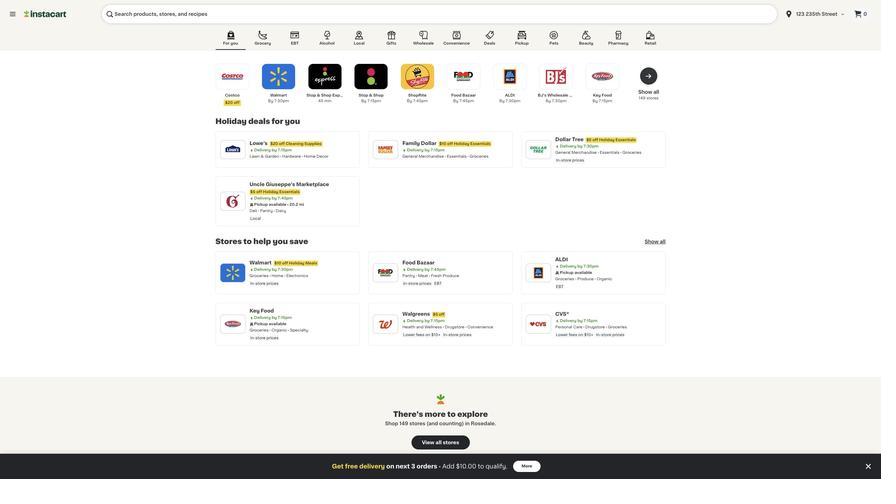 Task type: locate. For each thing, give the bounding box(es) containing it.
1 vertical spatial aldi
[[555, 257, 568, 262]]

fees
[[416, 333, 424, 337], [569, 333, 577, 337]]

by for family dollar logo
[[425, 148, 430, 152]]

2 drugstore from the left
[[585, 326, 605, 330]]

1 vertical spatial in-store prices
[[250, 282, 279, 286]]

key down key food image
[[593, 94, 601, 97]]

delivery down lowe's
[[254, 148, 271, 152]]

all inside button
[[436, 441, 442, 446]]

$20 up garden
[[270, 142, 278, 146]]

1 lower fees on $10+ in-store prices from the left
[[403, 333, 472, 337]]

delivery down key food
[[254, 316, 271, 320]]

7:45pm up fresh
[[431, 268, 446, 272]]

0 horizontal spatial aldi
[[505, 94, 515, 97]]

stores inside show all 149 stores
[[646, 96, 659, 100]]

7:15pm down lowe's $20 off cleaning supplies on the left top
[[278, 148, 292, 152]]

1 horizontal spatial &
[[317, 94, 320, 97]]

0 horizontal spatial stop
[[307, 94, 316, 97]]

store
[[561, 159, 571, 162], [255, 282, 266, 286], [408, 282, 418, 286], [448, 333, 458, 337], [601, 333, 611, 337], [255, 337, 266, 340]]

1 horizontal spatial home
[[304, 155, 316, 159]]

available up groceries produce organic
[[574, 271, 592, 275]]

show all
[[645, 240, 666, 244]]

lower for personal
[[556, 333, 568, 337]]

2 vertical spatial to
[[478, 464, 484, 470]]

0 horizontal spatial all
[[436, 441, 442, 446]]

walmart
[[270, 94, 287, 97], [250, 261, 272, 266]]

0 horizontal spatial lower
[[403, 333, 415, 337]]

ebt button
[[280, 30, 310, 50]]

2 stop from the left
[[359, 94, 368, 97]]

1 vertical spatial local
[[250, 217, 261, 221]]

holiday deals for you
[[215, 118, 300, 125]]

local inside local button
[[354, 42, 365, 45]]

by down stop & shop image
[[361, 99, 366, 103]]

delivery by 7:30pm down tree
[[560, 145, 599, 148]]

0 horizontal spatial organic
[[272, 329, 287, 333]]

149
[[639, 96, 646, 100], [399, 422, 408, 427]]

pickup right deals
[[515, 42, 529, 45]]

food down key food image
[[602, 94, 612, 97]]

food bazaar image
[[452, 65, 476, 89]]

0 horizontal spatial local
[[250, 217, 261, 221]]

by down bj's
[[546, 99, 551, 103]]

3
[[411, 464, 415, 470]]

stores inside button
[[443, 441, 459, 446]]

1 horizontal spatial local
[[354, 42, 365, 45]]

delivery by 7:15pm up garden
[[254, 148, 292, 152]]

delivery by 7:30pm for $10
[[254, 268, 293, 272]]

by down family dollar $10 off holiday essentials
[[425, 148, 430, 152]]

0 horizontal spatial &
[[261, 155, 264, 159]]

counting)
[[439, 422, 464, 427]]

1 vertical spatial show
[[645, 240, 659, 244]]

general right dollar tree logo at top
[[555, 151, 571, 155]]

1 horizontal spatial stores
[[443, 441, 459, 446]]

on down wellness
[[425, 333, 430, 337]]

ebt down fresh
[[434, 282, 442, 286]]

fees down and
[[416, 333, 424, 337]]

all inside popup button
[[660, 240, 666, 244]]

show all 149 stores
[[638, 90, 659, 100]]

delivery down 'food bazaar'
[[407, 268, 424, 272]]

get
[[332, 464, 344, 470]]

$10+ for wellness
[[431, 333, 440, 337]]

0 vertical spatial $20
[[225, 101, 233, 105]]

by up pantry meat fresh produce
[[425, 268, 430, 272]]

decor
[[317, 155, 328, 159]]

street
[[822, 12, 837, 17]]

$20 for costco
[[225, 101, 233, 105]]

1 horizontal spatial general
[[555, 151, 571, 155]]

cvs®
[[555, 312, 569, 317]]

7:15pm for lowe's logo
[[278, 148, 292, 152]]

$5 down "uncle"
[[250, 190, 255, 194]]

2 lower from the left
[[556, 333, 568, 337]]

holiday inside uncle giuseppe's marketplace $5 off holiday essentials
[[263, 190, 278, 194]]

1 stop from the left
[[307, 94, 316, 97]]

stop inside stop & shop express 45 min
[[307, 94, 316, 97]]

giuseppe's
[[266, 182, 295, 187]]

family dollar logo image
[[376, 141, 395, 159]]

0 vertical spatial pickup available
[[254, 203, 286, 207]]

by for uncle giuseppe's marketplace logo
[[272, 197, 277, 200]]

0 vertical spatial bazaar
[[462, 94, 476, 97]]

all
[[653, 90, 659, 95], [660, 240, 666, 244], [436, 441, 442, 446]]

delivery by 7:15pm down walgreens $5 off
[[407, 319, 445, 323]]

by for walgreens logo
[[425, 319, 430, 323]]

delivery down tree
[[560, 145, 576, 148]]

walgreens logo image
[[376, 315, 395, 334]]

you inside button
[[231, 42, 238, 45]]

holiday inside walmart $10 off holiday meals
[[289, 262, 304, 266]]

7:15pm down family dollar $10 off holiday essentials
[[431, 148, 445, 152]]

stop down stop & shop express image in the top of the page
[[307, 94, 316, 97]]

1 vertical spatial delivery by 7:45pm
[[407, 268, 446, 272]]

& up 45
[[317, 94, 320, 97]]

home down walmart $10 off holiday meals
[[272, 274, 283, 278]]

for you
[[223, 42, 238, 45]]

delivery for aldi logo
[[560, 265, 576, 269]]

pharmacy button
[[603, 30, 633, 50]]

shop down stop & shop image
[[373, 94, 384, 97]]

deli
[[250, 209, 257, 213]]

alcohol
[[319, 42, 335, 45]]

1 vertical spatial key
[[250, 309, 260, 314]]

delivery for walmart logo
[[254, 268, 271, 272]]

food inside key food by 7:15pm
[[602, 94, 612, 97]]

1 horizontal spatial lower fees on $10+ in-store prices
[[556, 333, 624, 337]]

0 horizontal spatial to
[[243, 238, 252, 245]]

lower
[[403, 333, 415, 337], [556, 333, 568, 337]]

1 horizontal spatial delivery by 7:45pm
[[407, 268, 446, 272]]

shop for 45
[[321, 94, 331, 97]]

0 horizontal spatial 149
[[399, 422, 408, 427]]

available for aldi
[[574, 271, 592, 275]]

by for walmart logo
[[272, 268, 277, 272]]

7:45pm down food bazaar image
[[459, 99, 474, 103]]

pickup available up groceries produce organic
[[560, 271, 592, 275]]

general
[[555, 151, 571, 155], [402, 155, 418, 159]]

7:15pm up groceries organic specialty
[[278, 316, 292, 320]]

general merchandise essentials groceries down family dollar $10 off holiday essentials
[[402, 155, 489, 159]]

lower fees on $10+ in-store prices for drugstore
[[556, 333, 624, 337]]

0 vertical spatial organic
[[597, 278, 612, 281]]

$10
[[439, 142, 446, 146], [274, 262, 281, 266]]

available
[[269, 203, 286, 207], [574, 271, 592, 275], [269, 323, 286, 326]]

2 vertical spatial stores
[[443, 441, 459, 446]]

2 by from the left
[[361, 99, 366, 103]]

off inside costco $20 off
[[234, 101, 240, 105]]

general merchandise essentials groceries for dollar tree
[[555, 151, 641, 155]]

7:15pm inside stop & shop by 7:15pm
[[367, 99, 381, 103]]

merchandise
[[572, 151, 597, 155], [419, 155, 444, 159]]

by down walgreens $5 off
[[425, 319, 430, 323]]

delivery by 7:30pm
[[560, 145, 599, 148], [560, 265, 599, 269], [254, 268, 293, 272]]

delivery down walgreens
[[407, 319, 424, 323]]

drugstore
[[445, 326, 464, 330], [585, 326, 605, 330]]

4 by from the left
[[453, 99, 458, 103]]

you for holiday deals for you
[[285, 118, 300, 125]]

2 lower fees on $10+ in-store prices from the left
[[556, 333, 624, 337]]

by inside aldi by 7:30pm
[[499, 99, 505, 103]]

$10+ down wellness
[[431, 333, 440, 337]]

2 vertical spatial $5
[[433, 313, 438, 317]]

5 by from the left
[[499, 99, 505, 103]]

0 vertical spatial local
[[354, 42, 365, 45]]

0 horizontal spatial pantry
[[260, 209, 273, 213]]

123 235th street
[[796, 12, 837, 17]]

1 vertical spatial $20
[[270, 142, 278, 146]]

holiday inside dollar tree $5 off holiday essentials
[[599, 138, 615, 142]]

stop for stop & shop by 7:15pm
[[359, 94, 368, 97]]

7:15pm down stop & shop image
[[367, 99, 381, 103]]

by down shoprite
[[407, 99, 412, 103]]

delivery up deli pantry dairy
[[254, 197, 271, 200]]

1 vertical spatial pickup available
[[560, 271, 592, 275]]

on left next
[[386, 464, 394, 470]]

7:30pm inside bj's wholesale club by 7:30pm
[[552, 99, 567, 103]]

2 horizontal spatial on
[[578, 333, 583, 337]]

health
[[402, 326, 415, 330]]

show inside show all 149 stores
[[638, 90, 652, 95]]

stores
[[215, 238, 242, 245]]

1 vertical spatial stores
[[409, 422, 425, 427]]

7:30pm down dollar tree $5 off holiday essentials
[[583, 145, 599, 148]]

1 vertical spatial $10
[[274, 262, 281, 266]]

pets button
[[539, 30, 569, 50]]

by inside walmart by 7:30pm
[[268, 99, 273, 103]]

pickup available up deli pantry dairy
[[254, 203, 286, 207]]

shoprite by 7:45pm
[[407, 94, 428, 103]]

general merchandise essentials groceries for family dollar
[[402, 155, 489, 159]]

1 horizontal spatial wholesale
[[547, 94, 568, 97]]

deli pantry dairy
[[250, 209, 286, 213]]

0 vertical spatial $5
[[586, 138, 592, 142]]

1 fees from the left
[[416, 333, 424, 337]]

7:30pm
[[274, 99, 289, 103], [506, 99, 520, 103], [552, 99, 567, 103], [583, 145, 599, 148], [583, 265, 599, 269], [278, 268, 293, 272]]

1 lower from the left
[[403, 333, 415, 337]]

delivery up 'personal'
[[560, 319, 576, 323]]

walmart logo image
[[224, 264, 242, 282]]

retail
[[645, 42, 656, 45]]

by
[[268, 99, 273, 103], [361, 99, 366, 103], [407, 99, 412, 103], [453, 99, 458, 103], [499, 99, 505, 103], [546, 99, 551, 103], [593, 99, 598, 103]]

0 vertical spatial wholesale
[[413, 42, 434, 45]]

wholesale
[[413, 42, 434, 45], [547, 94, 568, 97]]

0 horizontal spatial general
[[402, 155, 418, 159]]

in-store prices
[[556, 159, 584, 162], [250, 282, 279, 286], [250, 337, 279, 340]]

$5
[[586, 138, 592, 142], [250, 190, 255, 194], [433, 313, 438, 317]]

6 by from the left
[[546, 99, 551, 103]]

store down meat
[[408, 282, 418, 286]]

None search field
[[101, 4, 778, 24]]

1 vertical spatial pantry
[[402, 274, 415, 278]]

7:45pm inside shoprite by 7:45pm
[[413, 99, 428, 103]]

1 horizontal spatial merchandise
[[572, 151, 597, 155]]

2 $10+ from the left
[[584, 333, 593, 337]]

0 horizontal spatial ebt
[[291, 42, 299, 45]]

2 horizontal spatial all
[[660, 240, 666, 244]]

to right $10.00
[[478, 464, 484, 470]]

0 horizontal spatial stores
[[409, 422, 425, 427]]

0 vertical spatial stores
[[646, 96, 659, 100]]

1 vertical spatial bazaar
[[417, 261, 435, 266]]

show inside popup button
[[645, 240, 659, 244]]

stop down stop & shop image
[[359, 94, 368, 97]]

more
[[425, 411, 446, 419]]

1 horizontal spatial general merchandise essentials groceries
[[555, 151, 641, 155]]

on down care
[[578, 333, 583, 337]]

delivery for key food logo
[[254, 316, 271, 320]]

off
[[234, 101, 240, 105], [592, 138, 598, 142], [279, 142, 285, 146], [447, 142, 453, 146], [256, 190, 262, 194], [282, 262, 288, 266], [439, 313, 445, 317]]

holiday inside family dollar $10 off holiday essentials
[[454, 142, 469, 146]]

delivery by 7:30pm up groceries produce organic
[[560, 265, 599, 269]]

0 vertical spatial home
[[304, 155, 316, 159]]

walmart for walmart $10 off holiday meals
[[250, 261, 272, 266]]

to
[[243, 238, 252, 245], [447, 411, 456, 419], [478, 464, 484, 470]]

7:45pm up 20.2
[[278, 197, 293, 200]]

1 vertical spatial home
[[272, 274, 283, 278]]

1 vertical spatial organic
[[272, 329, 287, 333]]

•
[[439, 464, 441, 470]]

wholesale button
[[408, 30, 439, 50]]

essentials inside uncle giuseppe's marketplace $5 off holiday essentials
[[279, 190, 300, 194]]

off inside walmart $10 off holiday meals
[[282, 262, 288, 266]]

aldi inside aldi by 7:30pm
[[505, 94, 515, 97]]

merchandise down tree
[[572, 151, 597, 155]]

0 horizontal spatial wholesale
[[413, 42, 434, 45]]

general down family
[[402, 155, 418, 159]]

delivery for dollar tree logo at top
[[560, 145, 576, 148]]

pets
[[550, 42, 558, 45]]

$20 inside costco $20 off
[[225, 101, 233, 105]]

0 horizontal spatial delivery by 7:45pm
[[254, 197, 293, 200]]

delivery up groceries home electronics
[[254, 268, 271, 272]]

$5 inside walgreens $5 off
[[433, 313, 438, 317]]

aldi
[[505, 94, 515, 97], [555, 257, 568, 262]]

all inside show all 149 stores
[[653, 90, 659, 95]]

lower down 'personal'
[[556, 333, 568, 337]]

by down key food image
[[593, 99, 598, 103]]

7:30pm inside aldi by 7:30pm
[[506, 99, 520, 103]]

0 vertical spatial delivery by 7:45pm
[[254, 197, 293, 200]]

shop for 7:15pm
[[373, 94, 384, 97]]

& for stop & shop by 7:15pm
[[369, 94, 372, 97]]

walmart for walmart by 7:30pm
[[270, 94, 287, 97]]

1 by from the left
[[268, 99, 273, 103]]

in-store prices down groceries organic specialty
[[250, 337, 279, 340]]

& inside stop & shop express 45 min
[[317, 94, 320, 97]]

7:45pm down shoprite
[[413, 99, 428, 103]]

7:45pm
[[413, 99, 428, 103], [459, 99, 474, 103], [278, 197, 293, 200], [431, 268, 446, 272]]

1 vertical spatial 149
[[399, 422, 408, 427]]

merchandise down family dollar $10 off holiday essentials
[[419, 155, 444, 159]]

1 horizontal spatial all
[[653, 90, 659, 95]]

in- down groceries organic specialty
[[250, 337, 256, 340]]

to left the help
[[243, 238, 252, 245]]

delivery by 7:45pm up deli pantry dairy
[[254, 197, 293, 200]]

walmart image
[[267, 65, 291, 89]]

$10 up groceries home electronics
[[274, 262, 281, 266]]

there's more to explore shop 149 stores (and counting) in rosedale.
[[385, 411, 496, 427]]

delivery for cvs® logo on the bottom of the page
[[560, 319, 576, 323]]

1 horizontal spatial key
[[593, 94, 601, 97]]

tab panel containing holiday deals for you
[[212, 62, 669, 346]]

0 horizontal spatial key
[[250, 309, 260, 314]]

pickup available up groceries organic specialty
[[254, 323, 286, 326]]

bazaar inside the "food bazaar by 7:45pm"
[[462, 94, 476, 97]]

2 vertical spatial in-store prices
[[250, 337, 279, 340]]

1 horizontal spatial fees
[[569, 333, 577, 337]]

and
[[416, 326, 424, 330]]

walmart inside walmart by 7:30pm
[[270, 94, 287, 97]]

delivery by 7:45pm for meat
[[407, 268, 446, 272]]

bj's wholesale club image
[[544, 65, 568, 89]]

in-
[[556, 159, 561, 162], [250, 282, 256, 286], [403, 282, 408, 286], [443, 333, 448, 337], [596, 333, 601, 337], [250, 337, 256, 340]]

essentials inside dollar tree $5 off holiday essentials
[[615, 138, 636, 142]]

2 vertical spatial you
[[273, 238, 288, 245]]

show
[[638, 90, 652, 95], [645, 240, 659, 244]]

7:15pm for key food logo
[[278, 316, 292, 320]]

by for key food logo
[[272, 316, 277, 320]]

1 vertical spatial all
[[660, 240, 666, 244]]

by inside key food by 7:15pm
[[593, 99, 598, 103]]

1 horizontal spatial drugstore
[[585, 326, 605, 330]]

wholesale right bj's
[[547, 94, 568, 97]]

0 horizontal spatial $5
[[250, 190, 255, 194]]

prices down personal care drugstore groceries
[[612, 333, 624, 337]]

convenience inside button
[[443, 42, 470, 45]]

uncle giuseppe's marketplace $5 off holiday essentials
[[250, 182, 329, 194]]

available up dairy
[[269, 203, 286, 207]]

2 horizontal spatial shop
[[385, 422, 398, 427]]

shop inside stop & shop express 45 min
[[321, 94, 331, 97]]

grocery
[[255, 42, 271, 45]]

1 vertical spatial wholesale
[[547, 94, 568, 97]]

1 horizontal spatial to
[[447, 411, 456, 419]]

tab panel
[[212, 62, 669, 346]]

7:15pm up wellness
[[431, 319, 445, 323]]

on
[[425, 333, 430, 337], [578, 333, 583, 337], [386, 464, 394, 470]]

to inside get free delivery on next 3 orders • add $10.00 to qualify.
[[478, 464, 484, 470]]

key inside key food by 7:15pm
[[593, 94, 601, 97]]

1 vertical spatial to
[[447, 411, 456, 419]]

& inside stop & shop by 7:15pm
[[369, 94, 372, 97]]

club
[[569, 94, 578, 97]]

beauty button
[[571, 30, 601, 50]]

key up groceries organic specialty
[[250, 309, 260, 314]]

delivery for uncle giuseppe's marketplace logo
[[254, 197, 271, 200]]

& right the lawn
[[261, 155, 264, 159]]

key for key food
[[250, 309, 260, 314]]

2 horizontal spatial stores
[[646, 96, 659, 100]]

0 horizontal spatial general merchandise essentials groceries
[[402, 155, 489, 159]]

0 horizontal spatial $20
[[225, 101, 233, 105]]

by down aldi image
[[499, 99, 505, 103]]

organic
[[597, 278, 612, 281], [272, 329, 287, 333]]

1 vertical spatial walmart
[[250, 261, 272, 266]]

health and wellness drugstore convenience
[[402, 326, 493, 330]]

off inside family dollar $10 off holiday essentials
[[447, 142, 453, 146]]

0 horizontal spatial $10+
[[431, 333, 440, 337]]

1 vertical spatial you
[[285, 118, 300, 125]]

Search field
[[101, 4, 778, 24]]

key for key food by 7:15pm
[[593, 94, 601, 97]]

essentials inside family dollar $10 off holiday essentials
[[470, 142, 491, 146]]

general for dollar tree
[[555, 151, 571, 155]]

groceries produce organic
[[555, 278, 612, 281]]

bazaar up meat
[[417, 261, 435, 266]]

electronics
[[286, 274, 308, 278]]

3 by from the left
[[407, 99, 412, 103]]

1 vertical spatial available
[[574, 271, 592, 275]]

$20 down costco
[[225, 101, 233, 105]]

delivery for lowe's logo
[[254, 148, 271, 152]]

2 vertical spatial available
[[269, 323, 286, 326]]

2 vertical spatial all
[[436, 441, 442, 446]]

1 vertical spatial $5
[[250, 190, 255, 194]]

all for show all
[[660, 240, 666, 244]]

7:45pm inside the "food bazaar by 7:45pm"
[[459, 99, 474, 103]]

& down stop & shop image
[[369, 94, 372, 97]]

1 horizontal spatial aldi
[[555, 257, 568, 262]]

$5 up wellness
[[433, 313, 438, 317]]

to up counting)
[[447, 411, 456, 419]]

7 by from the left
[[593, 99, 598, 103]]

0 horizontal spatial shop
[[321, 94, 331, 97]]

lawn & garden hardware home decor
[[250, 155, 328, 159]]

qualify.
[[486, 464, 508, 470]]

delivery for walgreens logo
[[407, 319, 424, 323]]

drugstore right wellness
[[445, 326, 464, 330]]

general merchandise essentials groceries
[[555, 151, 641, 155], [402, 155, 489, 159]]

lower fees on $10+ in-store prices down personal care drugstore groceries
[[556, 333, 624, 337]]

by up deli pantry dairy
[[272, 197, 277, 200]]

7:15pm
[[367, 99, 381, 103], [599, 99, 612, 103], [278, 148, 292, 152], [431, 148, 445, 152], [278, 316, 292, 320], [431, 319, 445, 323], [583, 319, 598, 323]]

shop inside stop & shop by 7:15pm
[[373, 94, 384, 97]]

7:15pm down key food image
[[599, 99, 612, 103]]

1 horizontal spatial stop
[[359, 94, 368, 97]]

drugstore right care
[[585, 326, 605, 330]]

7:15pm for family dollar logo
[[431, 148, 445, 152]]

by up groceries produce organic
[[577, 265, 583, 269]]

$20 inside lowe's $20 off cleaning supplies
[[270, 142, 278, 146]]

to inside there's more to explore shop 149 stores (and counting) in rosedale.
[[447, 411, 456, 419]]

home
[[304, 155, 316, 159], [272, 274, 283, 278]]

$5 inside uncle giuseppe's marketplace $5 off holiday essentials
[[250, 190, 255, 194]]

2 horizontal spatial &
[[369, 94, 372, 97]]

by inside bj's wholesale club by 7:30pm
[[546, 99, 551, 103]]

by up groceries home electronics
[[272, 268, 277, 272]]

by for cvs® logo on the bottom of the page
[[577, 319, 583, 323]]

you
[[231, 42, 238, 45], [285, 118, 300, 125], [273, 238, 288, 245]]

by up care
[[577, 319, 583, 323]]

explore
[[457, 411, 488, 419]]

by for aldi logo
[[577, 265, 583, 269]]

1 horizontal spatial 149
[[639, 96, 646, 100]]

1 horizontal spatial ebt
[[434, 282, 442, 286]]

by up groceries organic specialty
[[272, 316, 277, 320]]

deals
[[484, 42, 495, 45]]

1 horizontal spatial $20
[[270, 142, 278, 146]]

0 vertical spatial you
[[231, 42, 238, 45]]

deals
[[248, 118, 270, 125]]

0 horizontal spatial fees
[[416, 333, 424, 337]]

you right for
[[285, 118, 300, 125]]

1 horizontal spatial dollar
[[555, 137, 571, 142]]

in-store prices for walmart
[[250, 282, 279, 286]]

235th
[[806, 12, 821, 17]]

0 vertical spatial show
[[638, 90, 652, 95]]

0 horizontal spatial bazaar
[[417, 261, 435, 266]]

7:30pm up for
[[274, 99, 289, 103]]

2 fees from the left
[[569, 333, 577, 337]]

on inside get free delivery on next 3 orders • add $10.00 to qualify.
[[386, 464, 394, 470]]

stop inside stop & shop by 7:15pm
[[359, 94, 368, 97]]

walmart down walmart image
[[270, 94, 287, 97]]

0 vertical spatial all
[[653, 90, 659, 95]]

pantry left meat
[[402, 274, 415, 278]]

off inside dollar tree $5 off holiday essentials
[[592, 138, 598, 142]]

lower for health
[[403, 333, 415, 337]]

ebt
[[291, 42, 299, 45], [434, 282, 442, 286], [556, 285, 564, 289]]

1 horizontal spatial bazaar
[[462, 94, 476, 97]]

149 inside there's more to explore shop 149 stores (and counting) in rosedale.
[[399, 422, 408, 427]]

1 horizontal spatial $5
[[433, 313, 438, 317]]

1 horizontal spatial $10+
[[584, 333, 593, 337]]

7:30pm inside walmart by 7:30pm
[[274, 99, 289, 103]]

lower fees on $10+ in-store prices
[[403, 333, 472, 337], [556, 333, 624, 337]]

cvs® logo image
[[529, 315, 548, 334]]

key food image
[[590, 65, 614, 89]]

delivery for food bazaar logo
[[407, 268, 424, 272]]

specialty
[[290, 329, 308, 333]]

delivery for family dollar logo
[[407, 148, 424, 152]]

1 $10+ from the left
[[431, 333, 440, 337]]

key food by 7:15pm
[[593, 94, 612, 103]]

1 horizontal spatial pantry
[[402, 274, 415, 278]]

fees for and
[[416, 333, 424, 337]]

pickup up deli pantry dairy
[[254, 203, 268, 207]]

by up for
[[268, 99, 273, 103]]

by
[[577, 145, 583, 148], [272, 148, 277, 152], [425, 148, 430, 152], [272, 197, 277, 200], [577, 265, 583, 269], [272, 268, 277, 272], [425, 268, 430, 272], [272, 316, 277, 320], [425, 319, 430, 323], [577, 319, 583, 323]]



Task type: vqa. For each thing, say whether or not it's contained in the screenshot.
right Bakery
no



Task type: describe. For each thing, give the bounding box(es) containing it.
show all button
[[645, 238, 666, 245]]

bazaar for food bazaar by 7:45pm
[[462, 94, 476, 97]]

prices down groceries organic specialty
[[266, 337, 279, 340]]

lower fees on $10+ in-store prices for wellness
[[403, 333, 472, 337]]

prices down meat
[[419, 282, 431, 286]]

pickup up groceries produce organic
[[560, 271, 574, 275]]

7:15pm for walgreens logo
[[431, 319, 445, 323]]

1 horizontal spatial organic
[[597, 278, 612, 281]]

pickup inside button
[[515, 42, 529, 45]]

20.2
[[289, 203, 298, 207]]

delivery by 7:30pm for tree
[[560, 145, 599, 148]]

delivery by 7:45pm for 20.2 mi
[[254, 197, 293, 200]]

prices down health and wellness drugstore convenience at bottom
[[459, 333, 472, 337]]

dollar tree $5 off holiday essentials
[[555, 137, 636, 142]]

fresh
[[431, 274, 442, 278]]

7:30pm down walmart $10 off holiday meals
[[278, 268, 293, 272]]

mi
[[299, 203, 304, 207]]

7:30pm up groceries produce organic
[[583, 265, 599, 269]]

store right dollar tree logo at top
[[561, 159, 571, 162]]

aldi image
[[498, 65, 522, 89]]

by inside the "food bazaar by 7:45pm"
[[453, 99, 458, 103]]

help
[[253, 238, 271, 245]]

0 button
[[849, 7, 873, 21]]

free
[[345, 464, 358, 470]]

0 vertical spatial to
[[243, 238, 252, 245]]

for
[[272, 118, 283, 125]]

prices down tree
[[572, 159, 584, 162]]

get free delivery on next 3 orders • add $10.00 to qualify.
[[332, 464, 508, 470]]

bj's
[[538, 94, 546, 97]]

deals button
[[475, 30, 505, 50]]

off inside lowe's $20 off cleaning supplies
[[279, 142, 285, 146]]

general for family dollar
[[402, 155, 418, 159]]

supplies
[[304, 142, 322, 146]]

$10.00
[[456, 464, 476, 470]]

view
[[422, 441, 434, 446]]

pickup available for key food
[[254, 323, 286, 326]]

delivery by 7:15pm up care
[[560, 319, 598, 323]]

you for stores to help you save
[[273, 238, 288, 245]]

pickup button
[[507, 30, 537, 50]]

pharmacy
[[608, 42, 628, 45]]

more button
[[513, 461, 541, 473]]

by for dollar tree logo at top
[[577, 145, 583, 148]]

wholesale inside bj's wholesale club by 7:30pm
[[547, 94, 568, 97]]

convenience button
[[441, 30, 473, 50]]

local button
[[344, 30, 374, 50]]

by inside stop & shop by 7:15pm
[[361, 99, 366, 103]]

walmart $10 off holiday meals
[[250, 261, 317, 266]]

walgreens $5 off
[[402, 312, 445, 317]]

in- right food bazaar logo
[[403, 282, 408, 286]]

merchandise for dollar tree
[[572, 151, 597, 155]]

lowe's logo image
[[224, 141, 242, 159]]

meals
[[305, 262, 317, 266]]

food inside the "food bazaar by 7:45pm"
[[451, 94, 461, 97]]

2 horizontal spatial ebt
[[556, 285, 564, 289]]

lowe's $20 off cleaning supplies
[[250, 141, 322, 146]]

walmart by 7:30pm
[[268, 94, 289, 103]]

for
[[223, 42, 230, 45]]

$10 inside family dollar $10 off holiday essentials
[[439, 142, 446, 146]]

1 vertical spatial convenience
[[467, 326, 493, 330]]

tree
[[572, 137, 584, 142]]

by inside shoprite by 7:45pm
[[407, 99, 412, 103]]

next
[[396, 464, 410, 470]]

on for care
[[578, 333, 583, 337]]

show for show all
[[645, 240, 659, 244]]

0 vertical spatial available
[[269, 203, 286, 207]]

pantry meat fresh produce
[[402, 274, 459, 278]]

alcohol button
[[312, 30, 342, 50]]

$10+ for drugstore
[[584, 333, 593, 337]]

off inside uncle giuseppe's marketplace $5 off holiday essentials
[[256, 190, 262, 194]]

delivery by 7:15pm for lowe's
[[254, 148, 292, 152]]

walgreens
[[402, 312, 430, 317]]

costco image
[[220, 65, 244, 89]]

dairy
[[276, 209, 286, 213]]

lawn
[[250, 155, 260, 159]]

bazaar for food bazaar
[[417, 261, 435, 266]]

store down groceries home electronics
[[255, 282, 266, 286]]

in- right walmart logo
[[250, 282, 256, 286]]

orders
[[417, 464, 437, 470]]

1 drugstore from the left
[[445, 326, 464, 330]]

personal care drugstore groceries
[[555, 326, 627, 330]]

add
[[442, 464, 454, 470]]

$10 inside walmart $10 off holiday meals
[[274, 262, 281, 266]]

dollar tree logo image
[[529, 141, 548, 159]]

store down groceries organic specialty
[[255, 337, 266, 340]]

1 horizontal spatial produce
[[577, 278, 594, 281]]

stop & shop express 45 min
[[307, 94, 348, 103]]

20.2 mi
[[289, 203, 304, 207]]

& for stop & shop express 45 min
[[317, 94, 320, 97]]

instacart image
[[24, 10, 66, 18]]

personal
[[555, 326, 572, 330]]

stop & shop image
[[359, 65, 383, 89]]

view all stores button
[[411, 436, 470, 450]]

gifts button
[[376, 30, 406, 50]]

express
[[332, 94, 348, 97]]

pickup available for aldi
[[560, 271, 592, 275]]

food bazaar
[[402, 261, 435, 266]]

uncle giuseppe's marketplace logo image
[[224, 192, 242, 211]]

149 inside show all 149 stores
[[639, 96, 646, 100]]

123 235th street button
[[781, 4, 849, 24]]

food bazaar logo image
[[376, 264, 395, 282]]

stop for stop & shop express 45 min
[[307, 94, 316, 97]]

treatment tracker modal dialog
[[0, 454, 881, 480]]

123
[[796, 12, 804, 17]]

costco $20 off
[[225, 94, 240, 105]]

more
[[522, 465, 532, 469]]

aldi logo image
[[529, 264, 548, 282]]

show for show all 149 stores
[[638, 90, 652, 95]]

& for lawn & garden hardware home decor
[[261, 155, 264, 159]]

cleaning
[[286, 142, 304, 146]]

in
[[465, 422, 470, 427]]

in-store prices for dollar
[[556, 159, 584, 162]]

delivery by 7:15pm for family
[[407, 148, 445, 152]]

0 vertical spatial pantry
[[260, 209, 273, 213]]

merchandise for family dollar
[[419, 155, 444, 159]]

view all stores link
[[411, 436, 470, 450]]

min
[[324, 99, 332, 103]]

view all stores
[[422, 441, 459, 446]]

by for food bazaar logo
[[425, 268, 430, 272]]

0 horizontal spatial dollar
[[421, 141, 437, 146]]

0 horizontal spatial produce
[[443, 274, 459, 278]]

stores inside there's more to explore shop 149 stores (and counting) in rosedale.
[[409, 422, 425, 427]]

wellness
[[425, 326, 442, 330]]

wholesale inside wholesale button
[[413, 42, 434, 45]]

0 horizontal spatial home
[[272, 274, 283, 278]]

store down personal care drugstore groceries
[[601, 333, 611, 337]]

delivery by 7:15pm for walgreens
[[407, 319, 445, 323]]

grocery button
[[248, 30, 278, 50]]

45
[[318, 99, 323, 103]]

delivery by 7:15pm down key food
[[254, 316, 292, 320]]

off inside walgreens $5 off
[[439, 313, 445, 317]]

shop inside there's more to explore shop 149 stores (and counting) in rosedale.
[[385, 422, 398, 427]]

gifts
[[386, 42, 396, 45]]

for you button
[[215, 30, 246, 50]]

food up groceries organic specialty
[[261, 309, 274, 314]]

groceries organic specialty
[[250, 329, 308, 333]]

delivery
[[359, 464, 385, 470]]

(and
[[427, 422, 438, 427]]

on for and
[[425, 333, 430, 337]]

all for view all stores
[[436, 441, 442, 446]]

in- right dollar tree logo at top
[[556, 159, 561, 162]]

stop & shop express image
[[313, 65, 337, 89]]

ebt inside button
[[291, 42, 299, 45]]

shop categories tab list
[[215, 30, 666, 50]]

save
[[289, 238, 308, 245]]

in- down health and wellness drugstore convenience at bottom
[[443, 333, 448, 337]]

key food logo image
[[224, 315, 242, 334]]

rosedale.
[[471, 422, 496, 427]]

costco
[[225, 94, 240, 97]]

food up in-store prices ebt
[[402, 261, 416, 266]]

garden
[[265, 155, 279, 159]]

shoprite image
[[405, 65, 429, 89]]

bj's wholesale club by 7:30pm
[[538, 94, 578, 103]]

$5 inside dollar tree $5 off holiday essentials
[[586, 138, 592, 142]]

food bazaar by 7:45pm
[[451, 94, 476, 103]]

beauty
[[579, 42, 593, 45]]

$20 for lowe's
[[270, 142, 278, 146]]

meat
[[418, 274, 428, 278]]

in-store prices ebt
[[403, 282, 442, 286]]

by for lowe's logo
[[272, 148, 277, 152]]

all for show all 149 stores
[[653, 90, 659, 95]]

store down health and wellness drugstore convenience at bottom
[[448, 333, 458, 337]]

marketplace
[[296, 182, 329, 187]]

pickup down key food
[[254, 323, 268, 326]]

aldi for aldi by 7:30pm
[[505, 94, 515, 97]]

hardware
[[282, 155, 301, 159]]

prices down groceries home electronics
[[266, 282, 279, 286]]

7:15pm for cvs® logo on the bottom of the page
[[583, 319, 598, 323]]

available for key food
[[269, 323, 286, 326]]

aldi for aldi
[[555, 257, 568, 262]]

uncle
[[250, 182, 265, 187]]

family dollar $10 off holiday essentials
[[402, 141, 491, 146]]

7:15pm inside key food by 7:15pm
[[599, 99, 612, 103]]

in- down personal care drugstore groceries
[[596, 333, 601, 337]]

fees for care
[[569, 333, 577, 337]]



